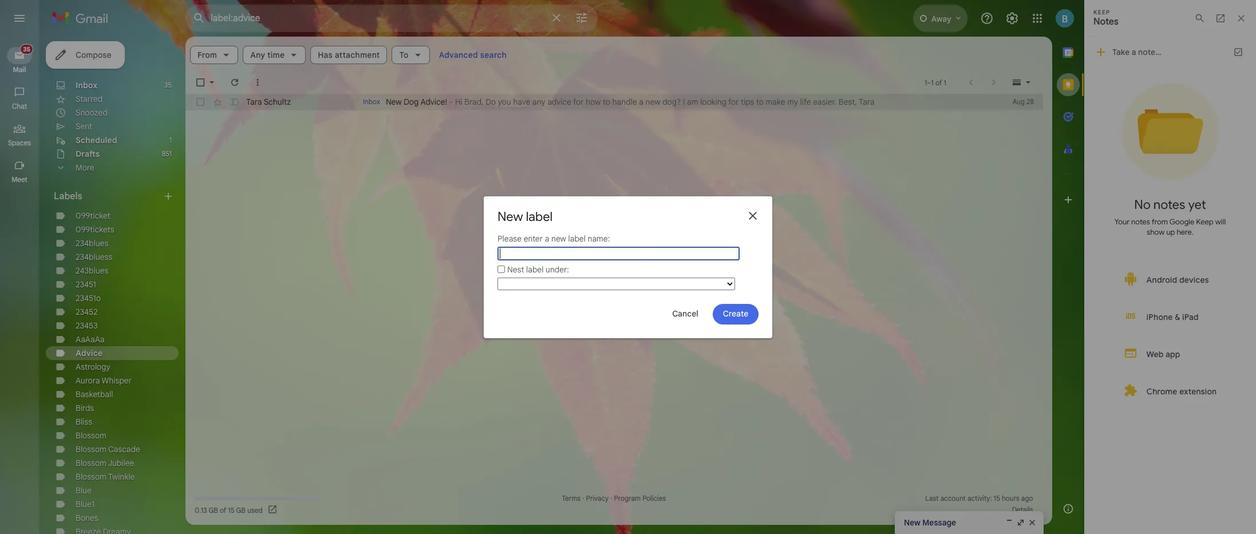 Task type: describe. For each thing, give the bounding box(es) containing it.
meet
[[12, 175, 27, 184]]

chat heading
[[0, 102, 39, 111]]

2 · from the left
[[610, 494, 612, 503]]

hi
[[455, 97, 462, 107]]

whisper
[[102, 376, 132, 386]]

privacy link
[[586, 494, 609, 503]]

more
[[76, 163, 94, 173]]

compose
[[76, 50, 111, 60]]

details link
[[1012, 505, 1033, 514]]

blossom twinkle link
[[76, 472, 135, 482]]

cascade
[[108, 444, 140, 455]]

15 for gb
[[228, 506, 235, 514]]

schultz
[[264, 97, 291, 107]]

1 to from the left
[[603, 97, 610, 107]]

23451o link
[[76, 293, 101, 303]]

243blues
[[76, 266, 108, 276]]

234blues
[[76, 238, 108, 248]]

follow link to manage storage image
[[267, 504, 279, 516]]

scheduled
[[76, 135, 117, 145]]

life
[[800, 97, 811, 107]]

enter
[[524, 233, 543, 244]]

toggle split pane mode image
[[1011, 77, 1022, 88]]

1 · from the left
[[582, 494, 584, 503]]

basketball
[[76, 389, 113, 400]]

1 tara from the left
[[246, 97, 262, 107]]

basketball link
[[76, 389, 113, 400]]

aurora whisper link
[[76, 376, 132, 386]]

labels
[[54, 191, 82, 202]]

snoozed
[[76, 108, 107, 118]]

28
[[1026, 97, 1034, 106]]

advanced search button
[[434, 45, 511, 65]]

advice
[[76, 348, 102, 358]]

23453 link
[[76, 321, 98, 331]]

new inside alert dialog
[[497, 209, 523, 224]]

last
[[925, 494, 939, 503]]

099tickets
[[76, 224, 114, 235]]

099ticket 099tickets 234blues 234bluess 243blues 23451 23451o 23452 23453 aaaaaa
[[76, 211, 114, 345]]

aurora
[[76, 376, 100, 386]]

dog
[[404, 97, 419, 107]]

details
[[1012, 505, 1033, 514]]

inbox new dog advice! - hi brad, do you have any advice for how to handle a new dog? i am looking for tips to make my life easier. best, tara
[[363, 97, 874, 107]]

settings image
[[1005, 11, 1019, 25]]

policies
[[642, 494, 666, 503]]

advice!
[[420, 97, 447, 107]]

astrology link
[[76, 362, 110, 372]]

Search in mail search field
[[185, 5, 598, 32]]

advice
[[547, 97, 571, 107]]

birds
[[76, 403, 94, 413]]

15 for hours
[[994, 494, 1000, 503]]

099ticket link
[[76, 211, 110, 221]]

blue
[[76, 485, 92, 496]]

do
[[486, 97, 496, 107]]

851
[[162, 149, 172, 158]]

last account activity: 15 hours ago details
[[925, 494, 1033, 514]]

35
[[164, 81, 172, 89]]

refresh image
[[229, 77, 240, 88]]

3 blossom from the top
[[76, 458, 106, 468]]

1 blossom from the top
[[76, 430, 106, 441]]

chat
[[12, 102, 27, 110]]

advanced search options image
[[570, 6, 593, 29]]

blossom link
[[76, 430, 106, 441]]

you
[[498, 97, 511, 107]]

2 for from the left
[[728, 97, 739, 107]]

243blues link
[[76, 266, 108, 276]]

search in mail image
[[189, 8, 210, 29]]

drafts
[[76, 149, 100, 159]]

23451 link
[[76, 279, 96, 290]]

2 to from the left
[[756, 97, 764, 107]]

i
[[683, 97, 685, 107]]

nest
[[507, 264, 524, 275]]

dog?
[[662, 97, 681, 107]]

search
[[480, 50, 507, 60]]

4 blossom from the top
[[76, 472, 106, 482]]

new inside row
[[646, 97, 660, 107]]

name:
[[588, 233, 610, 244]]

spaces heading
[[0, 139, 39, 148]]

blue1
[[76, 499, 94, 509]]

main menu image
[[13, 11, 26, 25]]

my
[[787, 97, 798, 107]]

easier.
[[813, 97, 836, 107]]

23451o
[[76, 293, 101, 303]]

1 for from the left
[[573, 97, 584, 107]]

used
[[247, 506, 263, 514]]

blue1 link
[[76, 499, 94, 509]]

terms · privacy · program policies
[[562, 494, 666, 503]]

not important switch
[[229, 96, 240, 108]]

mail
[[13, 65, 26, 74]]

advanced
[[439, 50, 478, 60]]

-
[[449, 97, 453, 107]]



Task type: vqa. For each thing, say whether or not it's contained in the screenshot.
099ticket "link"
yes



Task type: locate. For each thing, give the bounding box(es) containing it.
to
[[603, 97, 610, 107], [756, 97, 764, 107]]

tara right best,
[[859, 97, 874, 107]]

am
[[687, 97, 698, 107]]

15 right the of
[[228, 506, 235, 514]]

footer containing terms
[[185, 493, 1043, 516]]

make
[[766, 97, 785, 107]]

inbox for inbox new dog advice! - hi brad, do you have any advice for how to handle a new dog? i am looking for tips to make my life easier. best, tara
[[363, 97, 380, 106]]

privacy
[[586, 494, 609, 503]]

aaaaaa link
[[76, 334, 105, 345]]

aaaaaa
[[76, 334, 105, 345]]

main content
[[185, 37, 1052, 525]]

0 horizontal spatial tara
[[246, 97, 262, 107]]

tara right not important switch
[[246, 97, 262, 107]]

main content containing has attachment
[[185, 37, 1052, 525]]

new label heading
[[497, 209, 553, 224]]

inbox up starred link
[[76, 80, 97, 90]]

15 left hours
[[994, 494, 1000, 503]]

0 horizontal spatial ·
[[582, 494, 584, 503]]

· right privacy
[[610, 494, 612, 503]]

099tickets link
[[76, 224, 114, 235]]

aug 28
[[1012, 97, 1034, 106]]

sent link
[[76, 121, 92, 132]]

terms
[[562, 494, 581, 503]]

gb left the used
[[236, 506, 246, 514]]

new right enter on the top of page
[[551, 233, 566, 244]]

label for new label
[[526, 209, 553, 224]]

label up enter on the top of page
[[526, 209, 553, 224]]

to right how
[[603, 97, 610, 107]]

1
[[169, 136, 172, 144]]

of
[[220, 506, 226, 514]]

mail, 35 unread messages image
[[19, 47, 32, 58]]

spaces
[[8, 139, 31, 147]]

23452
[[76, 307, 97, 317]]

1 horizontal spatial new
[[497, 209, 523, 224]]

0 horizontal spatial new
[[386, 97, 402, 107]]

under:
[[546, 264, 569, 275]]

advice link
[[76, 348, 102, 358]]

meet heading
[[0, 175, 39, 184]]

row
[[185, 94, 1043, 110]]

0 horizontal spatial 15
[[228, 506, 235, 514]]

mail heading
[[0, 65, 39, 74]]

2 tara from the left
[[859, 97, 874, 107]]

1 vertical spatial 15
[[228, 506, 235, 514]]

has attachment
[[318, 50, 380, 60]]

a right handle
[[639, 97, 643, 107]]

inbox left dog
[[363, 97, 380, 106]]

compose button
[[46, 41, 125, 69]]

0 horizontal spatial for
[[573, 97, 584, 107]]

blossom up blossom twinkle link
[[76, 458, 106, 468]]

2 gb from the left
[[236, 506, 246, 514]]

best,
[[839, 97, 857, 107]]

for left tips
[[728, 97, 739, 107]]

0 horizontal spatial new
[[551, 233, 566, 244]]

bliss link
[[76, 417, 92, 427]]

0 horizontal spatial a
[[545, 233, 549, 244]]

handle
[[612, 97, 637, 107]]

sent
[[76, 121, 92, 132]]

a inside row
[[639, 97, 643, 107]]

labels heading
[[54, 191, 163, 202]]

1 horizontal spatial for
[[728, 97, 739, 107]]

0 vertical spatial 15
[[994, 494, 1000, 503]]

· right terms link
[[582, 494, 584, 503]]

program policies link
[[614, 494, 666, 503]]

scheduled link
[[76, 135, 117, 145]]

1 horizontal spatial to
[[756, 97, 764, 107]]

label left name:
[[568, 233, 586, 244]]

new label alert dialog
[[484, 196, 772, 338]]

Please enter a new label name: field
[[497, 246, 740, 260]]

label right nest
[[526, 264, 544, 275]]

0 vertical spatial new
[[386, 97, 402, 107]]

attachment
[[335, 50, 380, 60]]

·
[[582, 494, 584, 503], [610, 494, 612, 503]]

1 vertical spatial new
[[497, 209, 523, 224]]

1 horizontal spatial gb
[[236, 506, 246, 514]]

15 inside the last account activity: 15 hours ago details
[[994, 494, 1000, 503]]

looking
[[700, 97, 726, 107]]

blossom up blue link on the bottom left of page
[[76, 472, 106, 482]]

1 vertical spatial new
[[551, 233, 566, 244]]

23453
[[76, 321, 98, 331]]

aug
[[1012, 97, 1025, 106]]

0 horizontal spatial inbox
[[76, 80, 97, 90]]

0 vertical spatial label
[[526, 209, 553, 224]]

has
[[318, 50, 333, 60]]

1 horizontal spatial new
[[646, 97, 660, 107]]

inbox for inbox
[[76, 80, 97, 90]]

for left how
[[573, 97, 584, 107]]

for
[[573, 97, 584, 107], [728, 97, 739, 107]]

tara schultz
[[246, 97, 291, 107]]

hours
[[1002, 494, 1019, 503]]

Nest label under: checkbox
[[497, 266, 505, 273]]

1 vertical spatial a
[[545, 233, 549, 244]]

0.13
[[195, 506, 207, 514]]

blossom down bliss link
[[76, 430, 106, 441]]

2 vertical spatial label
[[526, 264, 544, 275]]

1 horizontal spatial a
[[639, 97, 643, 107]]

1 horizontal spatial inbox
[[363, 97, 380, 106]]

program
[[614, 494, 641, 503]]

has attachment button
[[310, 46, 387, 64]]

new label
[[497, 209, 553, 224]]

234blues link
[[76, 238, 108, 248]]

1 vertical spatial label
[[568, 233, 586, 244]]

more button
[[46, 161, 179, 175]]

bliss
[[76, 417, 92, 427]]

starred
[[76, 94, 103, 104]]

tara
[[246, 97, 262, 107], [859, 97, 874, 107]]

clear search image
[[545, 6, 568, 29]]

please
[[497, 233, 522, 244]]

234bluess link
[[76, 252, 112, 262]]

inbox inside inbox new dog advice! - hi brad, do you have any advice for how to handle a new dog? i am looking for tips to make my life easier. best, tara
[[363, 97, 380, 106]]

1 horizontal spatial tara
[[859, 97, 874, 107]]

099ticket
[[76, 211, 110, 221]]

0.13 gb of 15 gb used
[[195, 506, 263, 514]]

blossom
[[76, 430, 106, 441], [76, 444, 106, 455], [76, 458, 106, 468], [76, 472, 106, 482]]

inbox
[[76, 80, 97, 90], [363, 97, 380, 106]]

new left dog
[[386, 97, 402, 107]]

2 blossom from the top
[[76, 444, 106, 455]]

gb left the of
[[209, 506, 218, 514]]

new up please
[[497, 209, 523, 224]]

label for nest label under:
[[526, 264, 544, 275]]

brad,
[[464, 97, 484, 107]]

please enter a new label name:
[[497, 233, 610, 244]]

tips
[[741, 97, 754, 107]]

nest label under:
[[507, 264, 569, 275]]

birds link
[[76, 403, 94, 413]]

234bluess
[[76, 252, 112, 262]]

1 horizontal spatial 15
[[994, 494, 1000, 503]]

new inside alert dialog
[[551, 233, 566, 244]]

snoozed link
[[76, 108, 107, 118]]

how
[[586, 97, 601, 107]]

starred snoozed sent
[[76, 94, 107, 132]]

to right tips
[[756, 97, 764, 107]]

ago
[[1021, 494, 1033, 503]]

row containing tara schultz
[[185, 94, 1043, 110]]

jubilee
[[108, 458, 134, 468]]

navigation containing mail
[[0, 37, 40, 534]]

tab list
[[1052, 37, 1084, 493]]

0 vertical spatial new
[[646, 97, 660, 107]]

1 gb from the left
[[209, 506, 218, 514]]

0 horizontal spatial gb
[[209, 506, 218, 514]]

any
[[532, 97, 545, 107]]

a inside alert dialog
[[545, 233, 549, 244]]

blossom cascade link
[[76, 444, 140, 455]]

terms link
[[562, 494, 581, 503]]

0 vertical spatial inbox
[[76, 80, 97, 90]]

23452 link
[[76, 307, 97, 317]]

footer
[[185, 493, 1043, 516]]

1 horizontal spatial ·
[[610, 494, 612, 503]]

twinkle
[[108, 472, 135, 482]]

navigation
[[0, 37, 40, 534]]

advanced search
[[439, 50, 507, 60]]

blossom down the blossom link
[[76, 444, 106, 455]]

new left dog?
[[646, 97, 660, 107]]

15
[[994, 494, 1000, 503], [228, 506, 235, 514]]

0 vertical spatial a
[[639, 97, 643, 107]]

a right enter on the top of page
[[545, 233, 549, 244]]

blue link
[[76, 485, 92, 496]]

0 horizontal spatial to
[[603, 97, 610, 107]]

bones link
[[76, 513, 98, 523]]

1 vertical spatial inbox
[[363, 97, 380, 106]]



